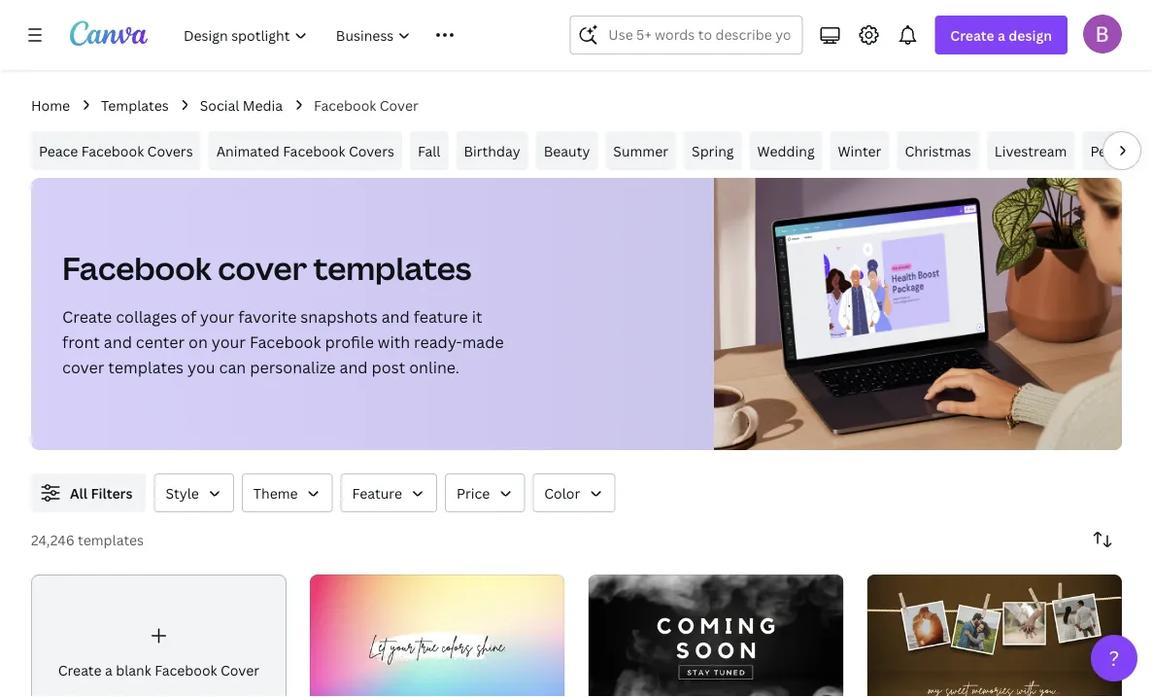 Task type: describe. For each thing, give the bounding box(es) containing it.
home
[[31, 96, 70, 114]]

24,246 templates
[[31, 530, 144, 549]]

create for create a design
[[951, 26, 995, 44]]

?
[[1110, 644, 1120, 672]]

facebook up collages
[[62, 247, 212, 289]]

social media link
[[200, 94, 283, 116]]

facebook cover templates
[[62, 247, 472, 289]]

can
[[219, 357, 246, 378]]

? button
[[1092, 635, 1138, 681]]

ready-
[[414, 331, 462, 352]]

personalize
[[250, 357, 336, 378]]

covers for animated facebook covers
[[349, 141, 395, 160]]

1 vertical spatial your
[[212, 331, 246, 352]]

it
[[472, 306, 483, 327]]

all filters
[[70, 484, 133, 502]]

snapshots
[[301, 306, 378, 327]]

animated
[[216, 141, 280, 160]]

theme button
[[242, 473, 333, 512]]

spring link
[[684, 131, 742, 170]]

beauty
[[544, 141, 590, 160]]

on
[[189, 331, 208, 352]]

profile
[[325, 331, 374, 352]]

personal
[[1091, 141, 1148, 160]]

media
[[243, 96, 283, 114]]

Sort by button
[[1084, 520, 1123, 559]]

peace facebook covers
[[39, 141, 193, 160]]

wedding
[[758, 141, 815, 160]]

facebook up animated facebook covers
[[314, 96, 377, 114]]

feature
[[352, 484, 402, 502]]

summer
[[614, 141, 669, 160]]

filters
[[91, 484, 133, 502]]

covers for peace facebook covers
[[147, 141, 193, 160]]

create a blank facebook cover
[[58, 661, 260, 679]]

templates
[[101, 96, 169, 114]]

livestream
[[995, 141, 1068, 160]]

facebook cover
[[314, 96, 419, 114]]

black and white simple coming soon facebook cover image
[[589, 574, 844, 697]]

blank
[[116, 661, 151, 679]]

winter
[[839, 141, 882, 160]]

fall link
[[410, 131, 449, 170]]

social
[[200, 96, 239, 114]]

24,246
[[31, 530, 75, 549]]

spring
[[692, 141, 735, 160]]

you
[[188, 357, 215, 378]]

theme
[[254, 484, 298, 502]]

feature
[[414, 306, 468, 327]]

2 vertical spatial templates
[[78, 530, 144, 549]]

made
[[462, 331, 504, 352]]

birthday link
[[456, 131, 528, 170]]

wedding link
[[750, 131, 823, 170]]

design
[[1009, 26, 1053, 44]]

christmas link
[[898, 131, 980, 170]]

templates inside create collages of your favorite snapshots and feature it front and center on your facebook profile with ready-made cover templates you can personalize and post online.
[[108, 357, 184, 378]]

brown hanging photo collage facebook cover image
[[867, 574, 1123, 697]]

all filters button
[[31, 473, 146, 512]]

create for create a blank facebook cover
[[58, 661, 102, 679]]

favorite
[[238, 306, 297, 327]]

animated facebook covers
[[216, 141, 395, 160]]

2 horizontal spatial and
[[382, 306, 410, 327]]

a for design
[[998, 26, 1006, 44]]

collages
[[116, 306, 177, 327]]

facebook right the animated
[[283, 141, 346, 160]]

Search search field
[[609, 17, 791, 53]]

2 vertical spatial and
[[340, 357, 368, 378]]

beauty link
[[536, 131, 598, 170]]

0 vertical spatial templates
[[314, 247, 472, 289]]

price button
[[445, 473, 525, 512]]

home link
[[31, 94, 70, 116]]

facebook down templates link
[[81, 141, 144, 160]]



Task type: locate. For each thing, give the bounding box(es) containing it.
facebook up personalize
[[250, 331, 321, 352]]

0 horizontal spatial cover
[[62, 357, 104, 378]]

create a blank facebook cover link
[[31, 575, 287, 697]]

your up can
[[212, 331, 246, 352]]

winter link
[[831, 131, 890, 170]]

fall
[[418, 141, 441, 160]]

and up with
[[382, 306, 410, 327]]

templates down filters
[[78, 530, 144, 549]]

1 horizontal spatial cover
[[380, 96, 419, 114]]

covers
[[147, 141, 193, 160], [349, 141, 395, 160]]

cover inside create collages of your favorite snapshots and feature it front and center on your facebook profile with ready-made cover templates you can personalize and post online.
[[62, 357, 104, 378]]

0 vertical spatial a
[[998, 26, 1006, 44]]

front
[[62, 331, 100, 352]]

create a design
[[951, 26, 1053, 44]]

templates up feature
[[314, 247, 472, 289]]

personal link
[[1083, 131, 1154, 170]]

2 covers from the left
[[349, 141, 395, 160]]

livestream link
[[988, 131, 1076, 170]]

create inside "dropdown button"
[[951, 26, 995, 44]]

templates down center
[[108, 357, 184, 378]]

1 vertical spatial create
[[62, 306, 112, 327]]

of
[[181, 306, 196, 327]]

0 vertical spatial and
[[382, 306, 410, 327]]

a inside create a blank facebook cover element
[[105, 661, 113, 679]]

and
[[382, 306, 410, 327], [104, 331, 132, 352], [340, 357, 368, 378]]

social media
[[200, 96, 283, 114]]

cover down front
[[62, 357, 104, 378]]

1 covers from the left
[[147, 141, 193, 160]]

style button
[[154, 473, 234, 512]]

1 vertical spatial a
[[105, 661, 113, 679]]

cover
[[218, 247, 307, 289], [62, 357, 104, 378]]

color
[[545, 484, 581, 502]]

1 horizontal spatial and
[[340, 357, 368, 378]]

style
[[166, 484, 199, 502]]

all
[[70, 484, 88, 502]]

summer link
[[606, 131, 677, 170]]

0 vertical spatial cover
[[380, 96, 419, 114]]

facebook inside create collages of your favorite snapshots and feature it front and center on your facebook profile with ready-made cover templates you can personalize and post online.
[[250, 331, 321, 352]]

None search field
[[570, 16, 803, 54]]

a left design
[[998, 26, 1006, 44]]

0 vertical spatial your
[[200, 306, 235, 327]]

a inside create a design "dropdown button"
[[998, 26, 1006, 44]]

and down the profile
[[340, 357, 368, 378]]

a
[[998, 26, 1006, 44], [105, 661, 113, 679]]

templates link
[[101, 94, 169, 116]]

top level navigation element
[[171, 16, 523, 54], [171, 16, 523, 54]]

1 horizontal spatial a
[[998, 26, 1006, 44]]

0 vertical spatial create
[[951, 26, 995, 44]]

create left blank
[[58, 661, 102, 679]]

create
[[951, 26, 995, 44], [62, 306, 112, 327], [58, 661, 102, 679]]

0 horizontal spatial a
[[105, 661, 113, 679]]

peace
[[39, 141, 78, 160]]

create a blank facebook cover element
[[31, 575, 287, 697]]

1 vertical spatial cover
[[221, 661, 260, 679]]

0 horizontal spatial and
[[104, 331, 132, 352]]

online.
[[409, 357, 460, 378]]

0 horizontal spatial cover
[[221, 661, 260, 679]]

peace facebook covers link
[[31, 131, 201, 170]]

christmas
[[905, 141, 972, 160]]

create collages of your favorite snapshots and feature it front and center on your facebook profile with ready-made cover templates you can personalize and post online.
[[62, 306, 504, 378]]

0 horizontal spatial covers
[[147, 141, 193, 160]]

price
[[457, 484, 490, 502]]

facebook right blank
[[155, 661, 217, 679]]

color button
[[533, 473, 616, 512]]

1 vertical spatial cover
[[62, 357, 104, 378]]

create for create collages of your favorite snapshots and feature it front and center on your facebook profile with ready-made cover templates you can personalize and post online.
[[62, 306, 112, 327]]

1 vertical spatial templates
[[108, 357, 184, 378]]

covers down the templates
[[147, 141, 193, 160]]

create a design button
[[936, 16, 1068, 54]]

bright gradient lettering rainbow facebook cover image
[[310, 574, 565, 697]]

create up front
[[62, 306, 112, 327]]

feature button
[[341, 473, 437, 512]]

birthday
[[464, 141, 521, 160]]

and right front
[[104, 331, 132, 352]]

animated facebook covers link
[[209, 131, 402, 170]]

with
[[378, 331, 410, 352]]

your
[[200, 306, 235, 327], [212, 331, 246, 352]]

1 horizontal spatial covers
[[349, 141, 395, 160]]

create inside create collages of your favorite snapshots and feature it front and center on your facebook profile with ready-made cover templates you can personalize and post online.
[[62, 306, 112, 327]]

2 vertical spatial create
[[58, 661, 102, 679]]

templates
[[314, 247, 472, 289], [108, 357, 184, 378], [78, 530, 144, 549]]

cover up favorite
[[218, 247, 307, 289]]

0 vertical spatial cover
[[218, 247, 307, 289]]

a left blank
[[105, 661, 113, 679]]

your right of
[[200, 306, 235, 327]]

center
[[136, 331, 185, 352]]

covers down facebook cover
[[349, 141, 395, 160]]

1 horizontal spatial cover
[[218, 247, 307, 289]]

bob builder image
[[1084, 14, 1123, 53]]

post
[[372, 357, 406, 378]]

facebook
[[314, 96, 377, 114], [81, 141, 144, 160], [283, 141, 346, 160], [62, 247, 212, 289], [250, 331, 321, 352], [155, 661, 217, 679]]

1 vertical spatial and
[[104, 331, 132, 352]]

a for blank
[[105, 661, 113, 679]]

cover
[[380, 96, 419, 114], [221, 661, 260, 679]]

create left design
[[951, 26, 995, 44]]



Task type: vqa. For each thing, say whether or not it's contained in the screenshot.
the Teams within the use your sofort account to pay for premium elements, canva print orders, or your canva pro or canva for teams plan.
no



